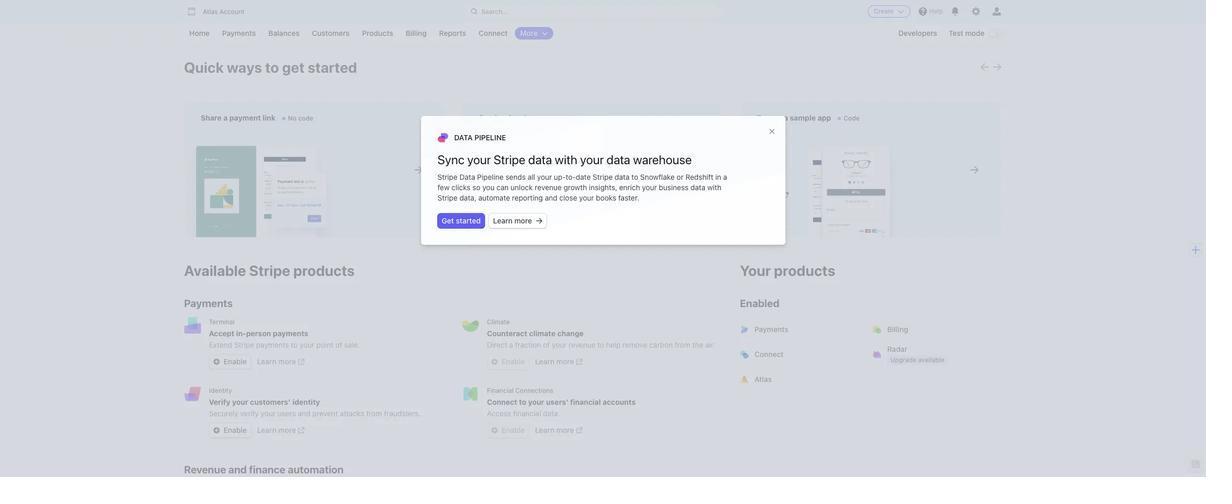 Task type: locate. For each thing, give the bounding box(es) containing it.
0 horizontal spatial connect link
[[474, 27, 513, 40]]

quick ways to get started
[[184, 59, 357, 76]]

0 vertical spatial billing
[[406, 29, 427, 37]]

0 vertical spatial payments link
[[217, 27, 261, 40]]

a right share
[[223, 114, 228, 122]]

2 no from the left
[[547, 115, 556, 122]]

learn
[[493, 217, 513, 226], [257, 358, 277, 367], [535, 358, 555, 367], [257, 426, 277, 435], [535, 426, 555, 435]]

to left help at the right of the page
[[598, 341, 604, 350]]

of down climate
[[543, 341, 550, 350]]

enable link for securely
[[209, 424, 251, 438]]

1 horizontal spatial of
[[543, 341, 550, 350]]

your right 'all'
[[537, 173, 552, 182]]

no right link
[[288, 115, 297, 122]]

redshift
[[686, 173, 714, 182]]

and inside identity verify your customers' identity securely verify your users and prevent attacks from fraudsters.
[[298, 410, 310, 419]]

enable button down direct
[[487, 355, 529, 370]]

0 horizontal spatial no code
[[288, 115, 313, 122]]

Search… search field
[[465, 5, 721, 18]]

1 vertical spatial enable button
[[487, 424, 529, 438]]

revenue
[[184, 464, 226, 476]]

your
[[740, 262, 771, 280]]

more for direct a fraction of your revenue to help remove carbon from the air.
[[557, 358, 574, 367]]

1 horizontal spatial revenue
[[569, 341, 596, 350]]

revenue and finance automation
[[184, 464, 344, 476]]

1 vertical spatial billing
[[888, 325, 908, 334]]

2 enable button from the top
[[487, 424, 529, 438]]

0 horizontal spatial atlas
[[203, 8, 218, 16]]

sync your stripe data with your data warehouse
[[438, 153, 692, 167]]

0 horizontal spatial and
[[228, 464, 247, 476]]

1 vertical spatial payments
[[256, 341, 289, 350]]

payments link down account
[[217, 27, 261, 40]]

1 vertical spatial financial
[[513, 410, 541, 419]]

your left point on the left of page
[[300, 341, 315, 350]]

payments down account
[[222, 29, 256, 37]]

all
[[528, 173, 535, 182]]

learn more link for extend stripe payments to your point of sale.
[[257, 357, 305, 368]]

svg image down extend
[[213, 359, 219, 366]]

no
[[288, 115, 297, 122], [547, 115, 556, 122]]

your up date
[[580, 153, 604, 167]]

your down the connections
[[528, 398, 544, 407]]

1 horizontal spatial with
[[708, 183, 722, 192]]

person
[[246, 330, 271, 338]]

1 horizontal spatial and
[[298, 410, 310, 419]]

1 horizontal spatial products
[[774, 262, 836, 280]]

fraudsters.
[[384, 410, 421, 419]]

started
[[308, 59, 357, 76], [456, 217, 481, 226]]

your down "snowflake"
[[642, 183, 657, 192]]

more for extend stripe payments to your point of sale.
[[279, 358, 296, 367]]

enable
[[224, 358, 247, 367], [502, 358, 525, 367], [224, 426, 247, 435], [502, 426, 525, 435]]

0 horizontal spatial code
[[298, 115, 313, 122]]

with up to- on the left of page
[[555, 153, 578, 167]]

svg image down access
[[491, 428, 498, 434]]

atlas account button
[[184, 4, 255, 19]]

atlas for atlas account
[[203, 8, 218, 16]]

shift section content right image
[[993, 63, 1002, 71]]

1 products from the left
[[293, 262, 355, 280]]

to up enrich
[[632, 173, 638, 182]]

learn more link down change
[[535, 357, 583, 368]]

2 of from the left
[[543, 341, 550, 350]]

0 vertical spatial and
[[545, 194, 558, 203]]

1 no code from the left
[[288, 115, 313, 122]]

fraction
[[515, 341, 541, 350]]

enable button for your
[[487, 424, 529, 438]]

of inside the terminal accept in-person payments extend stripe payments to your point of sale.
[[336, 341, 342, 350]]

revenue down up-
[[535, 183, 562, 192]]

balances
[[268, 29, 300, 37]]

to left get
[[265, 59, 279, 76]]

prevent
[[312, 410, 338, 419]]

0 horizontal spatial revenue
[[535, 183, 562, 192]]

to left point on the left of page
[[291, 341, 298, 350]]

billing link up available
[[867, 318, 1002, 343]]

learn more down climate
[[535, 358, 574, 367]]

of left sale.
[[336, 341, 342, 350]]

2 vertical spatial connect
[[487, 398, 517, 407]]

payments link down enabled on the right bottom
[[734, 318, 869, 343]]

and down the identity
[[298, 410, 310, 419]]

payments
[[273, 330, 308, 338], [256, 341, 289, 350]]

radar upgrade available
[[888, 345, 945, 364]]

learn down person
[[257, 358, 277, 367]]

connections
[[516, 387, 553, 395]]

products
[[293, 262, 355, 280], [774, 262, 836, 280]]

connect down financial
[[487, 398, 517, 407]]

accounts
[[603, 398, 636, 407]]

link
[[263, 114, 276, 122]]

terminal
[[209, 319, 235, 326]]

help
[[606, 341, 621, 350]]

billing up radar
[[888, 325, 908, 334]]

learn more down data.
[[535, 426, 574, 435]]

payments right person
[[273, 330, 308, 338]]

0 vertical spatial from
[[675, 341, 691, 350]]

from right attacks
[[366, 410, 382, 419]]

users
[[278, 410, 296, 419]]

enable down securely
[[224, 426, 247, 435]]

no code right link
[[288, 115, 313, 122]]

billing
[[406, 29, 427, 37], [888, 325, 908, 334]]

learn down data.
[[535, 426, 555, 435]]

learn more link for securely verify your users and prevent attacks from fraudsters.
[[257, 426, 305, 436]]

try out a sample app
[[757, 114, 831, 122]]

of
[[336, 341, 342, 350], [543, 341, 550, 350]]

1 horizontal spatial no code
[[547, 115, 573, 122]]

0 vertical spatial atlas
[[203, 8, 218, 16]]

and inside the stripe data pipeline sends all your up-to-date stripe data to snowflake or redshift in a few clicks so you can unlock revenue growth insights, enrich your business data with stripe data, automate reporting and close your books faster.
[[545, 194, 558, 203]]

extend
[[209, 341, 232, 350]]

billing link left reports link
[[401, 27, 432, 40]]

1 horizontal spatial atlas
[[755, 375, 772, 384]]

0 vertical spatial payments
[[273, 330, 308, 338]]

0 horizontal spatial of
[[336, 341, 342, 350]]

enable down fraction
[[502, 358, 525, 367]]

no code right invoice
[[547, 115, 573, 122]]

1 vertical spatial data
[[460, 173, 475, 182]]

2 vertical spatial and
[[228, 464, 247, 476]]

try
[[757, 114, 769, 122]]

connect down search…
[[479, 29, 508, 37]]

0 horizontal spatial from
[[366, 410, 382, 419]]

billing left reports
[[406, 29, 427, 37]]

more down "users"
[[279, 426, 296, 435]]

1 horizontal spatial code
[[557, 115, 573, 122]]

your products
[[740, 262, 836, 280]]

revenue down change
[[569, 341, 596, 350]]

code right link
[[298, 115, 313, 122]]

0 horizontal spatial started
[[308, 59, 357, 76]]

growth
[[564, 183, 587, 192]]

get started
[[442, 217, 481, 226]]

financial right users'
[[570, 398, 601, 407]]

your down growth
[[579, 194, 594, 203]]

learn more down the terminal accept in-person payments extend stripe payments to your point of sale. on the left bottom
[[257, 358, 296, 367]]

1 vertical spatial connect link
[[734, 343, 869, 368]]

0 horizontal spatial billing
[[406, 29, 427, 37]]

developers
[[899, 29, 937, 37]]

more down change
[[557, 358, 574, 367]]

from left the
[[675, 341, 691, 350]]

more down data.
[[557, 426, 574, 435]]

a inside climate counteract climate change direct a fraction of your revenue to help remove carbon from the air.
[[509, 341, 513, 350]]

learn down fraction
[[535, 358, 555, 367]]

1 vertical spatial and
[[298, 410, 310, 419]]

financial
[[570, 398, 601, 407], [513, 410, 541, 419]]

1 no from the left
[[288, 115, 297, 122]]

code up sync your stripe data with your data warehouse
[[557, 115, 573, 122]]

1 code from the left
[[298, 115, 313, 122]]

a right in
[[723, 173, 727, 182]]

app
[[818, 114, 831, 122]]

learn more link down the terminal accept in-person payments extend stripe payments to your point of sale. on the left bottom
[[257, 357, 305, 368]]

a
[[223, 114, 228, 122], [784, 114, 788, 122], [723, 173, 727, 182], [509, 341, 513, 350]]

faster.
[[618, 194, 639, 203]]

0 vertical spatial enable button
[[487, 355, 529, 370]]

stripe data pipeline sends all your up-to-date stripe data to snowflake or redshift in a few clicks so you can unlock revenue growth insights, enrich your business data with stripe data, automate reporting and close your books faster.
[[438, 173, 727, 203]]

stripe inside the terminal accept in-person payments extend stripe payments to your point of sale.
[[234, 341, 254, 350]]

2 no code from the left
[[547, 115, 573, 122]]

svg image down securely
[[213, 428, 219, 434]]

1 vertical spatial from
[[366, 410, 382, 419]]

0 vertical spatial revenue
[[535, 183, 562, 192]]

up-
[[554, 173, 566, 182]]

0 horizontal spatial payments link
[[217, 27, 261, 40]]

1 horizontal spatial from
[[675, 341, 691, 350]]

enable button down access
[[487, 424, 529, 438]]

started right get on the top left of the page
[[456, 217, 481, 226]]

1 vertical spatial started
[[456, 217, 481, 226]]

1 horizontal spatial billing
[[888, 325, 908, 334]]

and left finance
[[228, 464, 247, 476]]

payments down enabled on the right bottom
[[755, 325, 789, 334]]

no right invoice
[[547, 115, 556, 122]]

no for share a payment link
[[288, 115, 297, 122]]

started down the customers link
[[308, 59, 357, 76]]

svg image
[[536, 218, 543, 225], [213, 359, 219, 366], [491, 359, 498, 366]]

learn more link down data.
[[535, 426, 583, 436]]

1 horizontal spatial financial
[[570, 398, 601, 407]]

1 vertical spatial atlas
[[755, 375, 772, 384]]

0 vertical spatial with
[[555, 153, 578, 167]]

with inside the stripe data pipeline sends all your up-to-date stripe data to snowflake or redshift in a few clicks so you can unlock revenue growth insights, enrich your business data with stripe data, automate reporting and close your books faster.
[[708, 183, 722, 192]]

enable link for extend
[[209, 355, 251, 370]]

invoice
[[509, 114, 535, 122]]

financial down the connections
[[513, 410, 541, 419]]

learn more for securely verify your users and prevent attacks from fraudsters.
[[257, 426, 296, 435]]

atlas for atlas
[[755, 375, 772, 384]]

more down the terminal accept in-person payments extend stripe payments to your point of sale. on the left bottom
[[279, 358, 296, 367]]

to inside the stripe data pipeline sends all your up-to-date stripe data to snowflake or redshift in a few clicks so you can unlock revenue growth insights, enrich your business data with stripe data, automate reporting and close your books faster.
[[632, 173, 638, 182]]

1 enable button from the top
[[487, 355, 529, 370]]

finance
[[249, 464, 286, 476]]

balances link
[[263, 27, 305, 40]]

quick
[[184, 59, 224, 76]]

2 code from the left
[[557, 115, 573, 122]]

sale.
[[344, 341, 360, 350]]

0 horizontal spatial with
[[555, 153, 578, 167]]

atlas link
[[734, 368, 869, 393]]

more down reporting
[[515, 217, 532, 226]]

1 vertical spatial payments link
[[734, 318, 869, 343]]

of inside climate counteract climate change direct a fraction of your revenue to help remove carbon from the air.
[[543, 341, 550, 350]]

enrich
[[619, 183, 640, 192]]

1 vertical spatial billing link
[[867, 318, 1002, 343]]

0 horizontal spatial no
[[288, 115, 297, 122]]

svg image down reporting
[[536, 218, 543, 225]]

atlas account
[[203, 8, 245, 16]]

more button
[[515, 27, 554, 40]]

enable down access
[[502, 426, 525, 435]]

atlas
[[203, 8, 218, 16], [755, 375, 772, 384]]

your inside the terminal accept in-person payments extend stripe payments to your point of sale.
[[300, 341, 315, 350]]

a down the counteract
[[509, 341, 513, 350]]

enable link down extend
[[209, 355, 251, 370]]

1 vertical spatial revenue
[[569, 341, 596, 350]]

1 vertical spatial with
[[708, 183, 722, 192]]

to inside climate counteract climate change direct a fraction of your revenue to help remove carbon from the air.
[[598, 341, 604, 350]]

to down the connections
[[519, 398, 526, 407]]

1 horizontal spatial started
[[456, 217, 481, 226]]

more
[[520, 29, 538, 37]]

and left close
[[545, 194, 558, 203]]

learn more for direct a fraction of your revenue to help remove carbon from the air.
[[535, 358, 574, 367]]

0 vertical spatial connect
[[479, 29, 508, 37]]

1 horizontal spatial svg image
[[491, 428, 498, 434]]

2 svg image from the left
[[491, 428, 498, 434]]

pipeline down send
[[475, 133, 506, 142]]

learn more link down "users"
[[257, 426, 305, 436]]

no code for send an invoice
[[547, 115, 573, 122]]

payments down person
[[256, 341, 289, 350]]

1 enable link from the top
[[209, 355, 251, 370]]

your inside climate counteract climate change direct a fraction of your revenue to help remove carbon from the air.
[[552, 341, 567, 350]]

1 svg image from the left
[[213, 428, 219, 434]]

pipeline
[[475, 133, 506, 142], [477, 173, 504, 182]]

0 vertical spatial pipeline
[[475, 133, 506, 142]]

to
[[265, 59, 279, 76], [632, 173, 638, 182], [291, 341, 298, 350], [598, 341, 604, 350], [519, 398, 526, 407]]

0 horizontal spatial products
[[293, 262, 355, 280]]

learn more for extend stripe payments to your point of sale.
[[257, 358, 296, 367]]

0 vertical spatial enable link
[[209, 355, 251, 370]]

home
[[189, 29, 210, 37]]

svg image
[[213, 428, 219, 434], [491, 428, 498, 434]]

0 vertical spatial started
[[308, 59, 357, 76]]

learn more down reporting
[[493, 217, 532, 226]]

1 vertical spatial pipeline
[[477, 173, 504, 182]]

atlas inside 'button'
[[203, 8, 218, 16]]

sync
[[438, 153, 465, 167]]

climate counteract climate change direct a fraction of your revenue to help remove carbon from the air.
[[487, 319, 715, 350]]

shift section content left image
[[981, 63, 989, 71]]

payments up terminal
[[184, 298, 233, 310]]

data
[[528, 153, 552, 167], [607, 153, 631, 167], [615, 173, 630, 182], [691, 183, 706, 192]]

with down in
[[708, 183, 722, 192]]

the
[[693, 341, 703, 350]]

connect
[[479, 29, 508, 37], [755, 350, 784, 359], [487, 398, 517, 407]]

learn more down "users"
[[257, 426, 296, 435]]

data inside the stripe data pipeline sends all your up-to-date stripe data to snowflake or redshift in a few clicks so you can unlock revenue growth insights, enrich your business data with stripe data, automate reporting and close your books faster.
[[460, 173, 475, 182]]

0 horizontal spatial billing link
[[401, 27, 432, 40]]

search…
[[482, 8, 508, 15]]

0 horizontal spatial svg image
[[213, 428, 219, 434]]

data pipeline
[[454, 133, 506, 142]]

toolbar
[[981, 63, 1002, 73]]

data up the sync
[[454, 133, 473, 142]]

payments link
[[217, 27, 261, 40], [734, 318, 869, 343]]

learn for securely verify your users and prevent attacks from fraudsters.
[[257, 426, 277, 435]]

2 horizontal spatial and
[[545, 194, 558, 203]]

1 vertical spatial enable link
[[209, 424, 251, 438]]

your
[[467, 153, 491, 167], [580, 153, 604, 167], [537, 173, 552, 182], [642, 183, 657, 192], [579, 194, 594, 203], [300, 341, 315, 350], [552, 341, 567, 350], [232, 398, 248, 407], [528, 398, 544, 407], [261, 410, 276, 419]]

billing link
[[401, 27, 432, 40], [867, 318, 1002, 343]]

learn down verify
[[257, 426, 277, 435]]

your inside financial connections connect to your users' financial accounts access financial data.
[[528, 398, 544, 407]]

verify
[[209, 398, 230, 407]]

pipeline up you
[[477, 173, 504, 182]]

your up verify
[[232, 398, 248, 407]]

svg image inside enable link
[[213, 428, 219, 434]]

1 horizontal spatial payments link
[[734, 318, 869, 343]]

share
[[201, 114, 222, 122]]

1 of from the left
[[336, 341, 342, 350]]

2 enable link from the top
[[209, 424, 251, 438]]

code
[[844, 115, 860, 122]]

enable link down securely
[[209, 424, 251, 438]]

data up clicks
[[460, 173, 475, 182]]

1 horizontal spatial no
[[547, 115, 556, 122]]

1 vertical spatial payments
[[184, 298, 233, 310]]

identity
[[209, 387, 232, 395]]

send
[[479, 114, 497, 122]]

from
[[675, 341, 691, 350], [366, 410, 382, 419]]

svg image down direct
[[491, 359, 498, 366]]

connect up atlas link
[[755, 350, 784, 359]]

your down change
[[552, 341, 567, 350]]

point
[[317, 341, 334, 350]]

code for send an invoice
[[557, 115, 573, 122]]



Task type: describe. For each thing, give the bounding box(es) containing it.
financial connections connect to your users' financial accounts access financial data.
[[487, 387, 636, 419]]

customers link
[[307, 27, 355, 40]]

payment
[[229, 114, 261, 122]]

0 vertical spatial payments
[[222, 29, 256, 37]]

sends
[[506, 173, 526, 182]]

learn more link for direct a fraction of your revenue to help remove carbon from the air.
[[535, 357, 583, 368]]

create button
[[868, 5, 911, 18]]

0 horizontal spatial svg image
[[213, 359, 219, 366]]

2 products from the left
[[774, 262, 836, 280]]

learn for extend stripe payments to your point of sale.
[[257, 358, 277, 367]]

data.
[[543, 410, 560, 419]]

reports link
[[434, 27, 471, 40]]

in-
[[236, 330, 246, 338]]

create
[[874, 7, 894, 15]]

developers link
[[893, 27, 943, 40]]

home link
[[184, 27, 215, 40]]

counteract
[[487, 330, 527, 338]]

learn more for access financial data.
[[535, 426, 574, 435]]

0 horizontal spatial financial
[[513, 410, 541, 419]]

more for securely verify your users and prevent attacks from fraudsters.
[[279, 426, 296, 435]]

0 vertical spatial billing link
[[401, 27, 432, 40]]

notifications image
[[952, 7, 960, 16]]

to inside financial connections connect to your users' financial accounts access financial data.
[[519, 398, 526, 407]]

test
[[949, 29, 964, 37]]

started inside get started button
[[456, 217, 481, 226]]

1 vertical spatial connect
[[755, 350, 784, 359]]

0 vertical spatial data
[[454, 133, 473, 142]]

available stripe products
[[184, 262, 355, 280]]

clicks
[[452, 183, 471, 192]]

books
[[596, 194, 616, 203]]

date
[[576, 173, 591, 182]]

data,
[[460, 194, 477, 203]]

securely
[[209, 410, 238, 419]]

out
[[770, 114, 782, 122]]

learn more link for access financial data.
[[535, 426, 583, 436]]

to inside the terminal accept in-person payments extend stripe payments to your point of sale.
[[291, 341, 298, 350]]

revenue inside the stripe data pipeline sends all your up-to-date stripe data to snowflake or redshift in a few clicks so you can unlock revenue growth insights, enrich your business data with stripe data, automate reporting and close your books faster.
[[535, 183, 562, 192]]

learn for direct a fraction of your revenue to help remove carbon from the air.
[[535, 358, 555, 367]]

climate
[[529, 330, 556, 338]]

users'
[[546, 398, 569, 407]]

share a payment link
[[201, 114, 276, 122]]

connect inside financial connections connect to your users' financial accounts access financial data.
[[487, 398, 517, 407]]

or
[[677, 173, 684, 182]]

mode
[[965, 29, 985, 37]]

code for share a payment link
[[298, 115, 313, 122]]

ways
[[227, 59, 262, 76]]

reporting
[[512, 194, 543, 203]]

in
[[716, 173, 721, 182]]

customers'
[[250, 398, 291, 407]]

insights,
[[589, 183, 617, 192]]

automation
[[288, 464, 344, 476]]

business
[[659, 183, 689, 192]]

carbon
[[650, 341, 673, 350]]

learn down the automate
[[493, 217, 513, 226]]

2 vertical spatial payments
[[755, 325, 789, 334]]

enable down extend
[[224, 358, 247, 367]]

a right out
[[784, 114, 788, 122]]

send an invoice
[[479, 114, 535, 122]]

can
[[497, 183, 509, 192]]

radar
[[888, 345, 908, 354]]

identity verify your customers' identity securely verify your users and prevent attacks from fraudsters.
[[209, 387, 421, 419]]

upgrade
[[891, 357, 917, 364]]

so
[[473, 183, 481, 192]]

a inside the stripe data pipeline sends all your up-to-date stripe data to snowflake or redshift in a few clicks so you can unlock revenue growth insights, enrich your business data with stripe data, automate reporting and close your books faster.
[[723, 173, 727, 182]]

attacks
[[340, 410, 364, 419]]

identity
[[293, 398, 320, 407]]

enable button for direct
[[487, 355, 529, 370]]

1 horizontal spatial billing link
[[867, 318, 1002, 343]]

0 vertical spatial financial
[[570, 398, 601, 407]]

no for send an invoice
[[547, 115, 556, 122]]

get
[[442, 217, 454, 226]]

0 vertical spatial connect link
[[474, 27, 513, 40]]

climate
[[487, 319, 510, 326]]

no code for share a payment link
[[288, 115, 313, 122]]

your down data pipeline at the left
[[467, 153, 491, 167]]

snowflake
[[640, 173, 675, 182]]

accept
[[209, 330, 234, 338]]

automate
[[479, 194, 510, 203]]

products link
[[357, 27, 398, 40]]

revenue inside climate counteract climate change direct a fraction of your revenue to help remove carbon from the air.
[[569, 341, 596, 350]]

learn for access financial data.
[[535, 426, 555, 435]]

get
[[282, 59, 305, 76]]

verify
[[240, 410, 259, 419]]

from inside climate counteract climate change direct a fraction of your revenue to help remove carbon from the air.
[[675, 341, 691, 350]]

reports
[[439, 29, 466, 37]]

learn more link down reporting
[[489, 214, 547, 229]]

access
[[487, 410, 511, 419]]

1 horizontal spatial connect link
[[734, 343, 869, 368]]

few
[[438, 183, 450, 192]]

sample
[[790, 114, 816, 122]]

pipeline inside the stripe data pipeline sends all your up-to-date stripe data to snowflake or redshift in a few clicks so you can unlock revenue growth insights, enrich your business data with stripe data, automate reporting and close your books faster.
[[477, 173, 504, 182]]

test mode
[[949, 29, 985, 37]]

to-
[[566, 173, 576, 182]]

2 horizontal spatial svg image
[[536, 218, 543, 225]]

your down customers'
[[261, 410, 276, 419]]

warehouse
[[633, 153, 692, 167]]

unlock
[[511, 183, 533, 192]]

1 horizontal spatial svg image
[[491, 359, 498, 366]]

change
[[558, 330, 584, 338]]

you
[[483, 183, 495, 192]]

more for access financial data.
[[557, 426, 574, 435]]

available
[[184, 262, 246, 280]]

products
[[362, 29, 393, 37]]

from inside identity verify your customers' identity securely verify your users and prevent attacks from fraudsters.
[[366, 410, 382, 419]]



Task type: vqa. For each thing, say whether or not it's contained in the screenshot.
first Recent element
no



